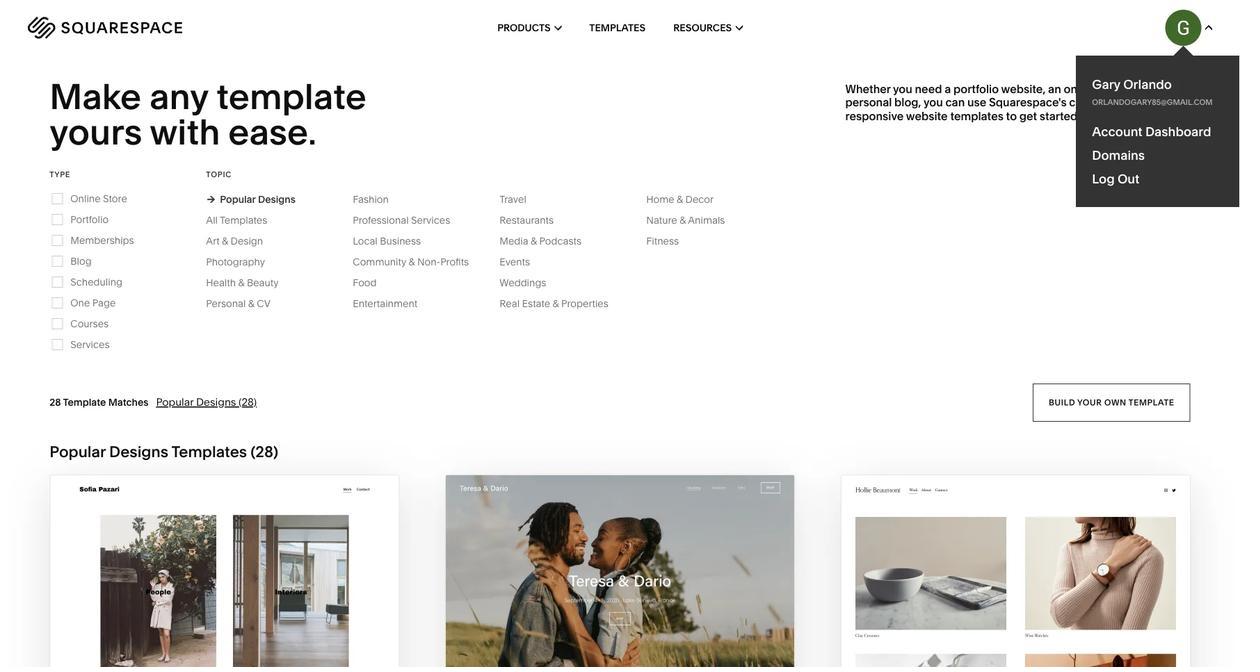 Task type: describe. For each thing, give the bounding box(es) containing it.
1 horizontal spatial 28
[[256, 443, 273, 461]]

local business link
[[353, 235, 435, 247]]

0 vertical spatial services
[[411, 214, 450, 226]]

art & design
[[206, 235, 263, 247]]

memberships
[[70, 235, 134, 246]]

0 vertical spatial templates
[[589, 22, 646, 34]]

beaumont element
[[842, 476, 1190, 668]]

my favorites link
[[1104, 163, 1191, 181]]

entertainment
[[353, 298, 417, 310]]

scheduling
[[70, 276, 122, 288]]

professional services link
[[353, 214, 464, 226]]

health & beauty
[[206, 277, 279, 289]]

resources
[[673, 22, 732, 34]]

fashion link
[[353, 194, 403, 205]]

1 vertical spatial services
[[70, 339, 110, 351]]

properties
[[561, 298, 609, 310]]

events
[[500, 256, 530, 268]]

2 vertical spatial templates
[[171, 443, 247, 461]]

estate
[[522, 298, 550, 310]]

template inside make any template yours with ease.
[[217, 75, 366, 118]]

local
[[353, 235, 378, 247]]

professional
[[353, 214, 409, 226]]

online store
[[70, 193, 127, 205]]

professional services
[[353, 214, 450, 226]]

customizable
[[1069, 96, 1140, 109]]

personal
[[206, 298, 246, 310]]

template
[[63, 397, 106, 409]]

restaurants link
[[500, 214, 568, 226]]

store
[[103, 193, 127, 205]]

my favorites
[[1127, 167, 1191, 177]]

store,
[[1099, 82, 1129, 96]]

1 a from the left
[[945, 82, 951, 96]]

)
[[273, 443, 278, 461]]

cv
[[257, 298, 271, 310]]

account dashboard link
[[1092, 124, 1224, 139]]

travel link
[[500, 194, 540, 205]]

home & decor link
[[646, 194, 728, 205]]

squarespace logo link
[[28, 17, 265, 39]]

popular for popular designs templates ( 28 )
[[50, 443, 106, 461]]

template inside build your own template button
[[1129, 398, 1175, 408]]

portfolio
[[954, 82, 999, 96]]

health & beauty link
[[206, 277, 292, 289]]

log
[[1092, 171, 1115, 186]]

popular for popular designs (28)
[[156, 396, 194, 409]]

page
[[92, 297, 116, 309]]

topic
[[206, 170, 232, 179]]

nature & animals
[[646, 214, 725, 226]]

popular for popular designs
[[220, 194, 256, 205]]

popular designs (28)
[[156, 396, 257, 409]]

website,
[[1001, 82, 1046, 96]]

non-
[[417, 256, 440, 268]]

photography link
[[206, 256, 279, 268]]

own
[[1105, 398, 1127, 408]]

& for decor
[[677, 194, 683, 205]]

0 horizontal spatial you
[[893, 82, 912, 96]]

real estate & properties
[[500, 298, 609, 310]]

online
[[1064, 82, 1097, 96]]

make any template yours with ease.
[[50, 75, 374, 153]]

all templates link
[[206, 214, 281, 226]]

decor
[[686, 194, 714, 205]]

& right estate at left top
[[553, 298, 559, 310]]

products button
[[497, 0, 562, 56]]

squarespace's
[[989, 96, 1067, 109]]

account
[[1092, 124, 1143, 139]]

photography
[[206, 256, 265, 268]]

ease.
[[228, 110, 317, 153]]

account dashboard
[[1092, 124, 1211, 139]]

popular designs (28) link
[[156, 396, 257, 409]]

animals
[[688, 214, 725, 226]]

design
[[231, 235, 263, 247]]

fitness link
[[646, 235, 693, 247]]

pazari element
[[50, 476, 399, 668]]

templates
[[950, 109, 1004, 123]]

(
[[251, 443, 256, 461]]

dashboard
[[1146, 124, 1211, 139]]

designs for popular designs (28)
[[196, 396, 236, 409]]

& for animals
[[680, 214, 686, 226]]

media & podcasts
[[500, 235, 582, 247]]

& for cv
[[248, 298, 255, 310]]

out
[[1118, 171, 1140, 186]]

dario image
[[446, 476, 794, 668]]

business
[[380, 235, 421, 247]]

one
[[70, 297, 90, 309]]

beaumont image
[[842, 476, 1190, 668]]



Task type: locate. For each thing, give the bounding box(es) containing it.
community & non-profits
[[353, 256, 469, 268]]

squarespace logo image
[[28, 17, 182, 39]]

a
[[945, 82, 951, 96], [1145, 82, 1152, 96]]

& right nature
[[680, 214, 686, 226]]

entertainment link
[[353, 298, 431, 310]]

community
[[353, 256, 406, 268]]

& left non-
[[409, 256, 415, 268]]

gary orlando orlandogary85@gmail.com
[[1092, 77, 1213, 107]]

& right art
[[222, 235, 228, 247]]

my
[[1127, 167, 1140, 177]]

orlando
[[1123, 77, 1172, 92]]

personal & cv link
[[206, 298, 284, 310]]

0 horizontal spatial designs
[[109, 443, 168, 461]]

services down courses
[[70, 339, 110, 351]]

28 left template
[[50, 397, 61, 409]]

food
[[353, 277, 377, 289]]

28
[[50, 397, 61, 409], [256, 443, 273, 461]]

you left can
[[924, 96, 943, 109]]

0 vertical spatial 28
[[50, 397, 61, 409]]

1 vertical spatial designs
[[196, 396, 236, 409]]

type
[[50, 170, 70, 179]]

1 horizontal spatial template
[[1129, 398, 1175, 408]]

2 vertical spatial popular
[[50, 443, 106, 461]]

an
[[1048, 82, 1061, 96]]

fitness
[[646, 235, 679, 247]]

blog
[[70, 255, 92, 267]]

0 horizontal spatial popular
[[50, 443, 106, 461]]

build your own template button
[[1033, 384, 1191, 422]]

popular designs link
[[206, 194, 296, 205]]

2 a from the left
[[1145, 82, 1152, 96]]

1 horizontal spatial you
[[924, 96, 943, 109]]

beauty
[[247, 277, 279, 289]]

your
[[1078, 398, 1102, 408]]

resources button
[[673, 0, 743, 56]]

orlandogary85@gmail.com
[[1092, 97, 1213, 107]]

art
[[206, 235, 220, 247]]

designs up all templates link
[[258, 194, 296, 205]]

designs for popular designs templates ( 28 )
[[109, 443, 168, 461]]

0 vertical spatial popular
[[220, 194, 256, 205]]

popular designs
[[220, 194, 296, 205]]

home & decor
[[646, 194, 714, 205]]

responsive
[[846, 109, 904, 123]]

1 vertical spatial template
[[1129, 398, 1175, 408]]

website
[[906, 109, 948, 123]]

with
[[150, 110, 220, 153]]

1 vertical spatial popular
[[156, 396, 194, 409]]

make
[[50, 75, 141, 118]]

popular right matches
[[156, 396, 194, 409]]

2 vertical spatial designs
[[109, 443, 168, 461]]

1 horizontal spatial a
[[1145, 82, 1152, 96]]

restaurants
[[500, 214, 554, 226]]

and
[[1143, 96, 1163, 109]]

services up business
[[411, 214, 450, 226]]

real
[[500, 298, 520, 310]]

0 horizontal spatial services
[[70, 339, 110, 351]]

domains link
[[1092, 147, 1224, 163]]

popular up the all templates
[[220, 194, 256, 205]]

you
[[893, 82, 912, 96], [924, 96, 943, 109]]

0 vertical spatial designs
[[258, 194, 296, 205]]

or
[[1132, 82, 1143, 96]]

services
[[411, 214, 450, 226], [70, 339, 110, 351]]

use
[[968, 96, 987, 109]]

& for design
[[222, 235, 228, 247]]

can
[[946, 96, 965, 109]]

yours
[[50, 110, 142, 153]]

a right need
[[945, 82, 951, 96]]

2 horizontal spatial designs
[[258, 194, 296, 205]]

& for non-
[[409, 256, 415, 268]]

fashion
[[353, 194, 389, 205]]

community & non-profits link
[[353, 256, 483, 268]]

all
[[206, 214, 218, 226]]

get
[[1020, 109, 1037, 123]]

& right media
[[531, 235, 537, 247]]

real estate & properties link
[[500, 298, 622, 310]]

templates link
[[589, 0, 646, 56]]

0 vertical spatial template
[[217, 75, 366, 118]]

profits
[[440, 256, 469, 268]]

media & podcasts link
[[500, 235, 595, 247]]

templates
[[589, 22, 646, 34], [220, 214, 267, 226], [171, 443, 247, 461]]

1 vertical spatial 28
[[256, 443, 273, 461]]

designs for popular designs
[[258, 194, 296, 205]]

designs left (28)
[[196, 396, 236, 409]]

one page
[[70, 297, 116, 309]]

weddings
[[500, 277, 546, 289]]

popular down template
[[50, 443, 106, 461]]

0 horizontal spatial 28
[[50, 397, 61, 409]]

28 down (28)
[[256, 443, 273, 461]]

1 horizontal spatial services
[[411, 214, 450, 226]]

& right health
[[238, 277, 245, 289]]

online
[[70, 193, 101, 205]]

need
[[915, 82, 942, 96]]

started.
[[1040, 109, 1080, 123]]

1 vertical spatial templates
[[220, 214, 267, 226]]

1 horizontal spatial popular
[[156, 396, 194, 409]]

food link
[[353, 277, 391, 289]]

popular
[[220, 194, 256, 205], [156, 396, 194, 409], [50, 443, 106, 461]]

0 horizontal spatial a
[[945, 82, 951, 96]]

pazari image
[[50, 476, 399, 668]]

1 horizontal spatial designs
[[196, 396, 236, 409]]

matches
[[108, 397, 148, 409]]

local business
[[353, 235, 421, 247]]

& for podcasts
[[531, 235, 537, 247]]

gary
[[1092, 77, 1121, 92]]

products
[[497, 22, 551, 34]]

& left cv
[[248, 298, 255, 310]]

designs down matches
[[109, 443, 168, 461]]

designs
[[258, 194, 296, 205], [196, 396, 236, 409], [109, 443, 168, 461]]

& right the home
[[677, 194, 683, 205]]

weddings link
[[500, 277, 560, 289]]

0 horizontal spatial template
[[217, 75, 366, 118]]

you left need
[[893, 82, 912, 96]]

a right or
[[1145, 82, 1152, 96]]

whether
[[846, 82, 891, 96]]

& for beauty
[[238, 277, 245, 289]]

dario element
[[446, 476, 794, 668]]

(28)
[[239, 396, 257, 409]]

log out
[[1092, 171, 1140, 186]]

podcasts
[[539, 235, 582, 247]]

2 horizontal spatial popular
[[220, 194, 256, 205]]

domains
[[1092, 147, 1145, 163]]

health
[[206, 277, 236, 289]]

build your own template
[[1049, 398, 1175, 408]]

popular designs templates ( 28 )
[[50, 443, 278, 461]]

media
[[500, 235, 528, 247]]

art & design link
[[206, 235, 277, 247]]

personal & cv
[[206, 298, 271, 310]]



Task type: vqa. For each thing, say whether or not it's contained in the screenshot.
Restaurants link
yes



